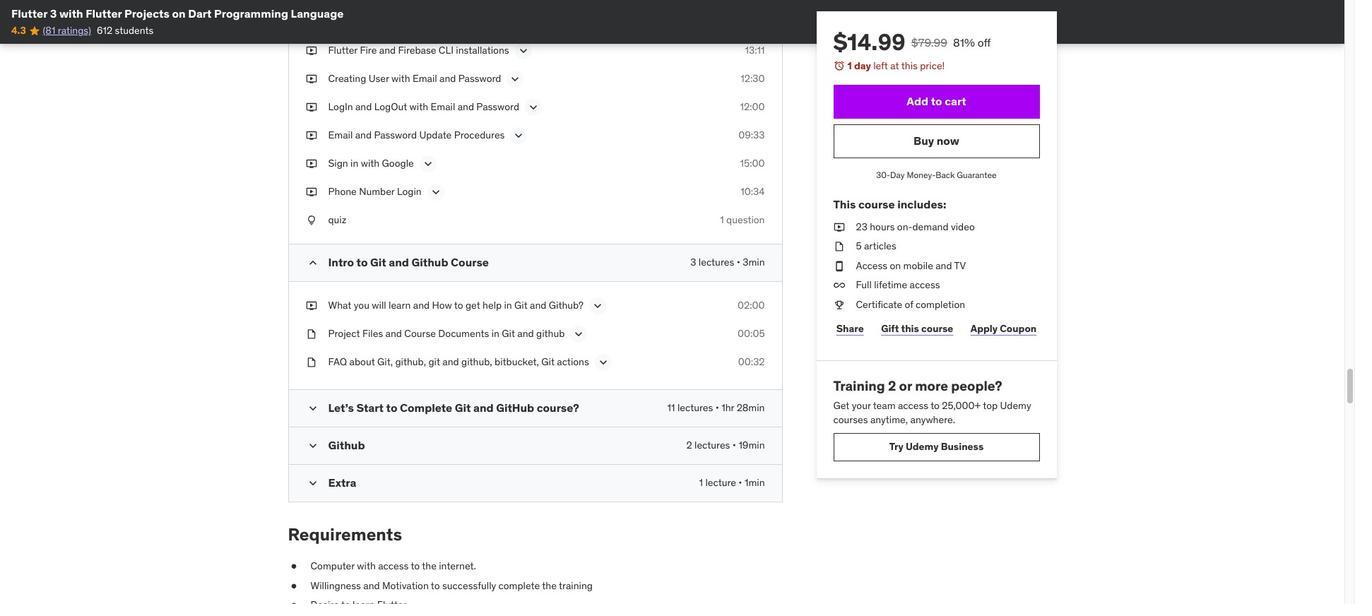 Task type: describe. For each thing, give the bounding box(es) containing it.
xsmall image left access on the right top of the page
[[834, 259, 845, 273]]

this
[[834, 198, 856, 212]]

with right logout
[[410, 100, 428, 113]]

to up the motivation
[[411, 560, 420, 573]]

fire
[[360, 43, 377, 56]]

1min
[[745, 477, 765, 489]]

will
[[372, 299, 386, 312]]

00:05
[[738, 327, 765, 340]]

git,
[[378, 356, 393, 368]]

anywhere.
[[911, 414, 956, 426]]

training
[[559, 579, 593, 592]]

cart
[[945, 94, 967, 108]]

coupon
[[1000, 322, 1037, 335]]

completion
[[916, 298, 966, 311]]

• for let's start to complete git and github course?
[[716, 402, 720, 414]]

00:32
[[739, 356, 765, 368]]

access
[[856, 259, 888, 272]]

full
[[856, 279, 872, 292]]

creating for creating user with email and password
[[328, 72, 366, 84]]

login
[[397, 185, 422, 198]]

certificate
[[856, 298, 903, 311]]

lectures for and
[[678, 402, 714, 414]]

2 vertical spatial password
[[374, 128, 417, 141]]

money-
[[907, 169, 936, 180]]

intro
[[328, 255, 354, 269]]

2 vertical spatial email
[[328, 128, 353, 141]]

buy now button
[[834, 124, 1040, 158]]

computer with access to the internet.
[[311, 560, 476, 573]]

2 github, from the left
[[462, 356, 492, 368]]

willingness and motivation to successfully complete the training
[[311, 579, 593, 592]]

requirements
[[288, 524, 402, 546]]

mobile
[[904, 259, 934, 272]]

to inside add to cart button
[[932, 94, 943, 108]]

course?
[[537, 401, 579, 415]]

xsmall image left quiz
[[306, 213, 317, 227]]

learn
[[389, 299, 411, 312]]

files
[[363, 327, 383, 340]]

login and logout with email and password
[[328, 100, 520, 113]]

phone
[[328, 185, 357, 198]]

on-
[[898, 220, 913, 233]]

15:00
[[741, 157, 765, 169]]

show lecture description image for phone number login
[[429, 185, 443, 199]]

certificate of completion
[[856, 298, 966, 311]]

1 for 1 day left at this price!
[[848, 59, 852, 72]]

internet.
[[439, 560, 476, 573]]

back
[[936, 169, 955, 180]]

with up the "ratings)" on the top
[[59, 6, 83, 21]]

0 horizontal spatial in
[[351, 157, 359, 169]]

1 horizontal spatial 3
[[691, 256, 697, 269]]

1 vertical spatial 2
[[687, 439, 693, 452]]

motivation
[[382, 579, 429, 592]]

about
[[350, 356, 375, 368]]

2 vertical spatial in
[[492, 327, 500, 340]]

help
[[483, 299, 502, 312]]

0 vertical spatial github
[[412, 255, 449, 269]]

udemy inside training 2 or more people? get your team access to 25,000+ top udemy courses anytime, anywhere.
[[1001, 400, 1032, 412]]

try udemy business link
[[834, 433, 1040, 461]]

of
[[905, 298, 914, 311]]

email and password update procedures
[[328, 128, 505, 141]]

0 vertical spatial email
[[413, 72, 437, 84]]

flutter for flutter fire and firebase cli installations
[[328, 43, 358, 56]]

share button
[[834, 315, 867, 343]]

1 for 1 lecture • 1min
[[700, 477, 703, 489]]

small image for extra
[[306, 477, 320, 491]]

bitbucket,
[[495, 356, 539, 368]]

2 a from the left
[[432, 15, 437, 28]]

git right intro at the left of page
[[370, 255, 387, 269]]

show lecture description image for sign in with google
[[421, 157, 435, 171]]

willingness
[[311, 579, 361, 592]]

what
[[328, 299, 352, 312]]

1 a from the left
[[369, 15, 374, 28]]

612
[[97, 24, 112, 37]]

team
[[874, 400, 896, 412]]

let's start to complete git and github course?
[[328, 401, 579, 415]]

installations
[[456, 43, 509, 56]]

11
[[668, 402, 675, 414]]

show lecture description image for faq about git, github, git and github, bitbucket, git actions
[[596, 356, 611, 370]]

lectures for course
[[699, 256, 735, 269]]

quiz
[[328, 213, 347, 226]]

small image for let's start to complete git and github course?
[[306, 402, 320, 416]]

1 horizontal spatial on
[[890, 259, 901, 272]]

xsmall image left phone
[[306, 185, 317, 199]]

xsmall image left the login
[[306, 100, 317, 114]]

git right 'complete'
[[455, 401, 471, 415]]

09:33
[[739, 128, 765, 141]]

what you will learn and how to get help in git and github?
[[328, 299, 584, 312]]

to inside training 2 or more people? get your team access to 25,000+ top udemy courses anytime, anywhere.
[[931, 400, 940, 412]]

includes:
[[898, 198, 947, 212]]

to right start
[[386, 401, 398, 415]]

update
[[419, 128, 452, 141]]

dart
[[188, 6, 212, 21]]

buy now
[[914, 134, 960, 148]]

or
[[900, 377, 913, 394]]

git
[[429, 356, 440, 368]]

show lecture description image for login and logout with email and password
[[527, 100, 541, 114]]

students
[[115, 24, 154, 37]]

how
[[432, 299, 452, 312]]

day
[[855, 59, 871, 72]]

price!
[[921, 59, 945, 72]]

1 vertical spatial email
[[431, 100, 455, 113]]

1hr
[[722, 402, 735, 414]]

git up bitbucket,
[[502, 327, 515, 340]]

show lecture description image for what you will learn and how to get help in git and github?
[[591, 299, 605, 313]]

gift this course link
[[879, 315, 957, 343]]

left
[[874, 59, 889, 72]]

sign
[[328, 157, 348, 169]]

language
[[291, 6, 344, 21]]

23 hours on-demand video
[[856, 220, 975, 233]]

full lifetime access
[[856, 279, 941, 292]]

courses
[[834, 414, 869, 426]]

xsmall image down language
[[306, 72, 317, 86]]

your
[[852, 400, 871, 412]]

show lecture description image for email and password update procedures
[[512, 128, 526, 142]]

sign in with google
[[328, 157, 414, 169]]

$14.99 $79.99 81% off
[[834, 28, 991, 57]]

(81
[[43, 24, 55, 37]]

more
[[916, 377, 949, 394]]

0 vertical spatial the
[[422, 560, 437, 573]]



Task type: locate. For each thing, give the bounding box(es) containing it.
1 vertical spatial access
[[898, 400, 929, 412]]

password
[[459, 72, 502, 84], [477, 100, 520, 113], [374, 128, 417, 141]]

extra
[[328, 476, 357, 490]]

0 vertical spatial show lecture description image
[[509, 72, 523, 86]]

flutter up 4.3 on the left of the page
[[11, 6, 47, 21]]

• for github
[[733, 439, 737, 452]]

the left training
[[542, 579, 557, 592]]

to down internet.
[[431, 579, 440, 592]]

creating up fire
[[328, 15, 366, 28]]

creating up the login
[[328, 72, 366, 84]]

2 horizontal spatial flutter
[[328, 43, 358, 56]]

1 lecture • 1min
[[700, 477, 765, 489]]

1 vertical spatial the
[[542, 579, 557, 592]]

2 down 11 lectures • 1hr 28min
[[687, 439, 693, 452]]

xsmall image left "23"
[[834, 220, 845, 234]]

show lecture description image down the "installations" on the top of the page
[[509, 72, 523, 86]]

1 horizontal spatial a
[[432, 15, 437, 28]]

1 vertical spatial 3
[[691, 256, 697, 269]]

projects
[[124, 6, 170, 21]]

3 small image from the top
[[306, 477, 320, 491]]

0 horizontal spatial course
[[405, 327, 436, 340]]

$79.99
[[912, 35, 948, 49]]

1 horizontal spatial the
[[542, 579, 557, 592]]

github up "extra"
[[328, 438, 365, 453]]

email up update
[[431, 100, 455, 113]]

password down the "installations" on the top of the page
[[459, 72, 502, 84]]

1 horizontal spatial project
[[376, 15, 408, 28]]

video
[[951, 220, 975, 233]]

with up flutter fire and firebase cli installations
[[411, 15, 429, 28]]

3min
[[743, 256, 765, 269]]

1 this from the top
[[902, 59, 918, 72]]

flutter fire and firebase cli installations
[[328, 43, 509, 56]]

1 small image from the top
[[306, 402, 320, 416]]

github, left git in the bottom left of the page
[[395, 356, 426, 368]]

1 vertical spatial password
[[477, 100, 520, 113]]

12:00
[[741, 100, 765, 113]]

show lecture description image right github?
[[591, 299, 605, 313]]

access down or
[[898, 400, 929, 412]]

lecture
[[706, 477, 737, 489]]

this right "gift"
[[902, 322, 920, 335]]

creating for creating a project with a package name
[[328, 15, 366, 28]]

1 horizontal spatial github
[[412, 255, 449, 269]]

0 vertical spatial 2
[[889, 377, 897, 394]]

1 vertical spatial lectures
[[678, 402, 714, 414]]

let's
[[328, 401, 354, 415]]

lectures left 3min
[[699, 256, 735, 269]]

course down completion
[[922, 322, 954, 335]]

show lecture description image for creating user with email and password
[[509, 72, 523, 86]]

successfully
[[443, 579, 496, 592]]

this course includes:
[[834, 198, 947, 212]]

firebase
[[398, 43, 437, 56]]

0 vertical spatial this
[[902, 59, 918, 72]]

3 up (81
[[50, 6, 57, 21]]

1 vertical spatial udemy
[[906, 440, 939, 453]]

to left get
[[454, 299, 463, 312]]

git right help
[[515, 299, 528, 312]]

the left internet.
[[422, 560, 437, 573]]

0 horizontal spatial 2
[[687, 439, 693, 452]]

small image
[[306, 402, 320, 416], [306, 439, 320, 453], [306, 477, 320, 491]]

0 horizontal spatial github,
[[395, 356, 426, 368]]

1 vertical spatial this
[[902, 322, 920, 335]]

0 vertical spatial on
[[172, 6, 186, 21]]

xsmall image left full
[[834, 279, 845, 293]]

• left the 19min
[[733, 439, 737, 452]]

course up get
[[451, 255, 489, 269]]

5 articles
[[856, 240, 897, 252]]

creating a project with a package name
[[328, 15, 506, 28]]

in down help
[[492, 327, 500, 340]]

4.3
[[11, 24, 26, 37]]

0 vertical spatial small image
[[306, 402, 320, 416]]

lectures down 11 lectures • 1hr 28min
[[695, 439, 731, 452]]

0 vertical spatial course
[[859, 198, 895, 212]]

• for intro to git and github course
[[737, 256, 741, 269]]

12:30
[[741, 72, 765, 84]]

1 horizontal spatial course
[[451, 255, 489, 269]]

1 vertical spatial course
[[922, 322, 954, 335]]

25,000+
[[943, 400, 981, 412]]

1 vertical spatial show lecture description image
[[591, 299, 605, 313]]

show lecture description image for flutter fire and firebase cli installations
[[516, 43, 531, 58]]

lectures right the 11
[[678, 402, 714, 414]]

0 vertical spatial in
[[351, 157, 359, 169]]

a up fire
[[369, 15, 374, 28]]

0 horizontal spatial github
[[328, 438, 365, 453]]

0 horizontal spatial 1
[[700, 477, 703, 489]]

2 vertical spatial show lecture description image
[[596, 356, 611, 370]]

1 horizontal spatial flutter
[[86, 6, 122, 21]]

show lecture description image for project files and course documents in git and github
[[572, 327, 586, 342]]

add to cart
[[907, 94, 967, 108]]

1 vertical spatial on
[[890, 259, 901, 272]]

training 2 or more people? get your team access to 25,000+ top udemy courses anytime, anywhere.
[[834, 377, 1032, 426]]

user
[[369, 72, 389, 84]]

and
[[379, 43, 396, 56], [440, 72, 456, 84], [356, 100, 372, 113], [458, 100, 474, 113], [355, 128, 372, 141], [389, 255, 409, 269], [936, 259, 953, 272], [413, 299, 430, 312], [530, 299, 547, 312], [386, 327, 402, 340], [518, 327, 534, 340], [443, 356, 459, 368], [474, 401, 494, 415], [364, 579, 380, 592]]

name
[[480, 15, 506, 28]]

access inside training 2 or more people? get your team access to 25,000+ top udemy courses anytime, anywhere.
[[898, 400, 929, 412]]

github up how
[[412, 255, 449, 269]]

access for full lifetime access
[[910, 279, 941, 292]]

0 vertical spatial password
[[459, 72, 502, 84]]

0 vertical spatial 1
[[848, 59, 852, 72]]

small image
[[306, 256, 320, 270]]

with right 'computer'
[[357, 560, 376, 573]]

5
[[856, 240, 862, 252]]

13:11
[[745, 43, 765, 56]]

0 vertical spatial project
[[376, 15, 408, 28]]

people?
[[952, 377, 1003, 394]]

you
[[354, 299, 370, 312]]

project files and course documents in git and github
[[328, 327, 565, 340]]

2 left or
[[889, 377, 897, 394]]

show lecture description image right actions
[[596, 356, 611, 370]]

with
[[59, 6, 83, 21], [411, 15, 429, 28], [392, 72, 410, 84], [410, 100, 428, 113], [361, 157, 380, 169], [357, 560, 376, 573]]

2 horizontal spatial in
[[504, 299, 512, 312]]

3 left 3min
[[691, 256, 697, 269]]

hours
[[870, 220, 895, 233]]

share
[[837, 322, 864, 335]]

1 vertical spatial 1
[[721, 213, 724, 226]]

30-
[[877, 169, 891, 180]]

xsmall image
[[306, 15, 317, 29], [306, 72, 317, 86], [306, 100, 317, 114], [306, 185, 317, 199], [306, 213, 317, 227], [834, 220, 845, 234], [834, 240, 845, 254], [834, 259, 845, 273], [834, 279, 845, 293], [306, 299, 317, 313], [306, 327, 317, 341], [306, 356, 317, 370]]

3 lectures • 3min
[[691, 256, 765, 269]]

access down mobile
[[910, 279, 941, 292]]

1 vertical spatial in
[[504, 299, 512, 312]]

612 students
[[97, 24, 154, 37]]

xsmall image left 5
[[834, 240, 845, 254]]

on
[[172, 6, 186, 21], [890, 259, 901, 272]]

git left actions
[[542, 356, 555, 368]]

0 vertical spatial access
[[910, 279, 941, 292]]

to left cart
[[932, 94, 943, 108]]

creating user with email and password
[[328, 72, 502, 84]]

2 vertical spatial small image
[[306, 477, 320, 491]]

email up login and logout with email and password
[[413, 72, 437, 84]]

flutter for flutter 3 with flutter projects on dart programming language
[[11, 6, 47, 21]]

project
[[376, 15, 408, 28], [328, 327, 360, 340]]

1 right alarm image on the right of the page
[[848, 59, 852, 72]]

2 vertical spatial lectures
[[695, 439, 731, 452]]

1 vertical spatial course
[[405, 327, 436, 340]]

1 vertical spatial github
[[328, 438, 365, 453]]

question
[[727, 213, 765, 226]]

complete
[[400, 401, 453, 415]]

flutter
[[11, 6, 47, 21], [86, 6, 122, 21], [328, 43, 358, 56]]

add to cart button
[[834, 85, 1040, 118]]

2 vertical spatial 1
[[700, 477, 703, 489]]

2 horizontal spatial 1
[[848, 59, 852, 72]]

flutter left fire
[[328, 43, 358, 56]]

to up anywhere.
[[931, 400, 940, 412]]

1 horizontal spatial course
[[922, 322, 954, 335]]

show lecture description image
[[516, 43, 531, 58], [527, 100, 541, 114], [512, 128, 526, 142], [421, 157, 435, 171], [429, 185, 443, 199], [572, 327, 586, 342]]

1 vertical spatial project
[[328, 327, 360, 340]]

flutter up the 612
[[86, 6, 122, 21]]

1 for 1 question
[[721, 213, 724, 226]]

1 vertical spatial small image
[[306, 439, 320, 453]]

1 left lecture
[[700, 477, 703, 489]]

xsmall image left what
[[306, 299, 317, 313]]

1 horizontal spatial 1
[[721, 213, 724, 226]]

complete
[[499, 579, 540, 592]]

to right intro at the left of page
[[357, 255, 368, 269]]

intro to git and github course
[[328, 255, 489, 269]]

1 horizontal spatial udemy
[[1001, 400, 1032, 412]]

2 lectures • 19min
[[687, 439, 765, 452]]

github, down documents
[[462, 356, 492, 368]]

0 vertical spatial udemy
[[1001, 400, 1032, 412]]

2 vertical spatial access
[[378, 560, 409, 573]]

course up git in the bottom left of the page
[[405, 327, 436, 340]]

in right help
[[504, 299, 512, 312]]

email down the login
[[328, 128, 353, 141]]

a left package
[[432, 15, 437, 28]]

• left 3min
[[737, 256, 741, 269]]

1 horizontal spatial in
[[492, 327, 500, 340]]

• left 1hr on the right bottom
[[716, 402, 720, 414]]

• left 1min
[[739, 477, 743, 489]]

with right user
[[392, 72, 410, 84]]

small image for github
[[306, 439, 320, 453]]

2 creating from the top
[[328, 72, 366, 84]]

github
[[496, 401, 535, 415]]

faq
[[328, 356, 347, 368]]

19min
[[739, 439, 765, 452]]

1 creating from the top
[[328, 15, 366, 28]]

this right at
[[902, 59, 918, 72]]

0 vertical spatial lectures
[[699, 256, 735, 269]]

top
[[984, 400, 998, 412]]

• for extra
[[739, 477, 743, 489]]

2 this from the top
[[902, 322, 920, 335]]

0 vertical spatial 3
[[50, 6, 57, 21]]

password up 'google'
[[374, 128, 417, 141]]

udemy
[[1001, 400, 1032, 412], [906, 440, 939, 453]]

project up fire
[[376, 15, 408, 28]]

number
[[359, 185, 395, 198]]

0 horizontal spatial flutter
[[11, 6, 47, 21]]

github
[[537, 327, 565, 340]]

0 vertical spatial creating
[[328, 15, 366, 28]]

xsmall image right the programming
[[306, 15, 317, 29]]

password up procedures
[[477, 100, 520, 113]]

on left dart
[[172, 6, 186, 21]]

0 vertical spatial course
[[451, 255, 489, 269]]

business
[[941, 440, 984, 453]]

0 horizontal spatial udemy
[[906, 440, 939, 453]]

with left 'google'
[[361, 157, 380, 169]]

23
[[856, 220, 868, 233]]

try
[[890, 440, 904, 453]]

0 horizontal spatial a
[[369, 15, 374, 28]]

2 inside training 2 or more people? get your team access to 25,000+ top udemy courses anytime, anywhere.
[[889, 377, 897, 394]]

on up the full lifetime access
[[890, 259, 901, 272]]

1 horizontal spatial 2
[[889, 377, 897, 394]]

2 small image from the top
[[306, 439, 320, 453]]

1 day left at this price!
[[848, 59, 945, 72]]

lectures
[[699, 256, 735, 269], [678, 402, 714, 414], [695, 439, 731, 452]]

a
[[369, 15, 374, 28], [432, 15, 437, 28]]

at
[[891, 59, 900, 72]]

1 left question
[[721, 213, 724, 226]]

(81 ratings)
[[43, 24, 91, 37]]

alarm image
[[834, 60, 845, 71]]

0 horizontal spatial the
[[422, 560, 437, 573]]

project down what
[[328, 327, 360, 340]]

apply coupon
[[971, 322, 1037, 335]]

course
[[451, 255, 489, 269], [405, 327, 436, 340]]

google
[[382, 157, 414, 169]]

0 horizontal spatial course
[[859, 198, 895, 212]]

udemy right top
[[1001, 400, 1032, 412]]

off
[[978, 35, 991, 49]]

xsmall image left faq
[[306, 356, 317, 370]]

show lecture description image
[[509, 72, 523, 86], [591, 299, 605, 313], [596, 356, 611, 370]]

udemy right try
[[906, 440, 939, 453]]

xsmall image left files
[[306, 327, 317, 341]]

1 horizontal spatial github,
[[462, 356, 492, 368]]

access for computer with access to the internet.
[[378, 560, 409, 573]]

tv
[[955, 259, 966, 272]]

package
[[439, 15, 478, 28]]

this
[[902, 59, 918, 72], [902, 322, 920, 335]]

2
[[889, 377, 897, 394], [687, 439, 693, 452]]

0 horizontal spatial on
[[172, 6, 186, 21]]

apply coupon button
[[968, 315, 1040, 343]]

in right sign
[[351, 157, 359, 169]]

1 vertical spatial creating
[[328, 72, 366, 84]]

course up the hours in the right of the page
[[859, 198, 895, 212]]

xsmall image
[[306, 43, 317, 57], [306, 128, 317, 142], [306, 157, 317, 170], [834, 298, 845, 312], [288, 560, 299, 574], [288, 579, 299, 593], [288, 599, 299, 604]]

1 github, from the left
[[395, 356, 426, 368]]

demand
[[913, 220, 949, 233]]

0 horizontal spatial project
[[328, 327, 360, 340]]

gift this course
[[882, 322, 954, 335]]

access up the motivation
[[378, 560, 409, 573]]

0 horizontal spatial 3
[[50, 6, 57, 21]]



Task type: vqa. For each thing, say whether or not it's contained in the screenshot.
access
yes



